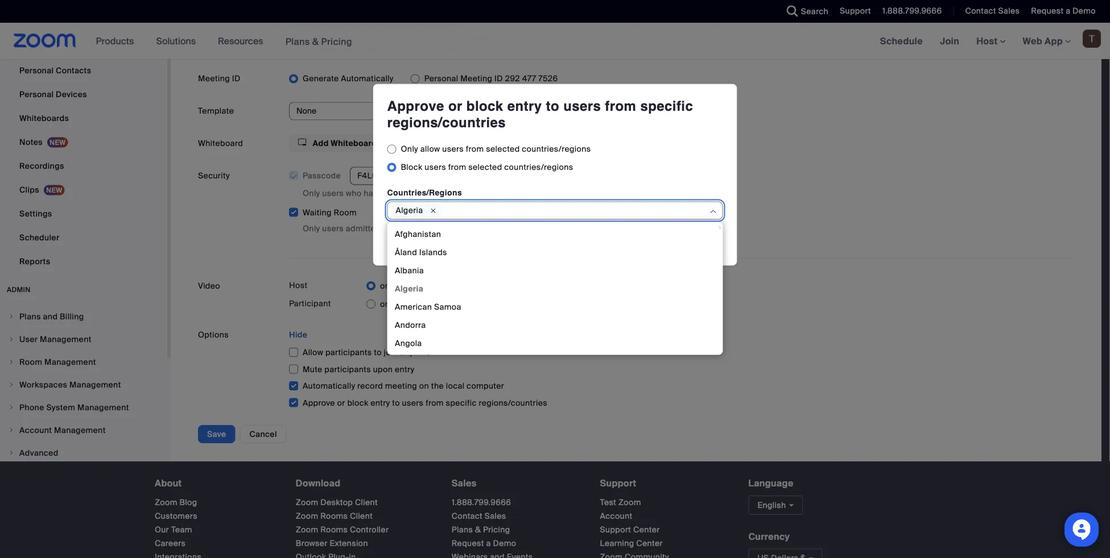 Task type: locate. For each thing, give the bounding box(es) containing it.
1.888.799.9666 for 1.888.799.9666
[[883, 6, 942, 16]]

chat down "attendees"
[[340, 44, 359, 55]]

template
[[198, 106, 234, 116]]

upon
[[373, 365, 393, 375]]

selected up the block users from selected countries/regions at the top of page
[[486, 144, 520, 154]]

plans inside "product information" navigation
[[286, 35, 310, 47]]

list box
[[390, 225, 720, 559]]

host option group
[[367, 277, 431, 296]]

off inside participant option group
[[421, 299, 431, 310]]

countries/regions
[[387, 188, 462, 197]]

only for only users admitted by the host can join the meeting
[[303, 224, 320, 234]]

0 horizontal spatial demo
[[493, 539, 516, 549]]

entry inside the approve or block entry to users from specific regions/countries
[[508, 98, 542, 114]]

meetings navigation
[[872, 23, 1110, 60]]

2 id from the left
[[495, 73, 503, 84]]

enable
[[314, 17, 341, 28]]

have right 'who'
[[364, 188, 382, 199]]

join up islands
[[444, 224, 458, 234]]

0 horizontal spatial or
[[337, 398, 345, 409]]

1 vertical spatial contact
[[452, 511, 483, 522]]

contact down 1.888.799.9666 link
[[452, 511, 483, 522]]

plans down 1.888.799.9666 link
[[452, 525, 473, 536]]

2 vertical spatial support
[[600, 525, 631, 536]]

contact inside contact sales link
[[966, 6, 997, 16]]

regions/countries
[[387, 115, 506, 131], [479, 398, 548, 409]]

notes link
[[0, 131, 167, 154]]

0 vertical spatial automatically
[[341, 73, 394, 84]]

team
[[171, 525, 192, 536]]

1 horizontal spatial &
[[475, 525, 481, 536]]

participants up mute participants upon entry
[[326, 348, 372, 358]]

only down waiting
[[303, 224, 320, 234]]

1 vertical spatial pricing
[[483, 525, 510, 536]]

1 horizontal spatial plans
[[452, 525, 473, 536]]

can
[[488, 188, 502, 199], [428, 224, 442, 234]]

0 vertical spatial chat
[[424, 17, 442, 28]]

0 vertical spatial request
[[1032, 6, 1064, 16]]

only up waiting
[[303, 188, 320, 199]]

automatically down the mute
[[303, 381, 355, 392]]

1 vertical spatial or
[[438, 188, 446, 199]]

users inside the approve or block entry to users from specific regions/countries
[[564, 98, 601, 114]]

0 horizontal spatial whiteboard
[[198, 138, 243, 149]]

approve or block entry to users from specific regions/countries
[[387, 98, 693, 131], [303, 398, 548, 409]]

2 vertical spatial join
[[384, 348, 398, 358]]

meeting.
[[440, 44, 474, 55]]

chat up the access
[[424, 17, 442, 28]]

request a demo link
[[1023, 0, 1110, 23], [1032, 6, 1096, 16], [452, 539, 516, 549]]

rooms down zoom rooms client link
[[321, 525, 348, 536]]

contact sales link up meetings navigation at the top right
[[966, 6, 1020, 16]]

the down the access
[[425, 44, 438, 55]]

7526
[[539, 73, 558, 84]]

1 vertical spatial client
[[350, 511, 373, 522]]

demo inside 1.888.799.9666 contact sales plans & pricing request a demo
[[493, 539, 516, 549]]

join up "upon" on the left bottom of the page
[[384, 348, 398, 358]]

plans left added
[[286, 35, 310, 47]]

automatically down before
[[341, 73, 394, 84]]

1 vertical spatial 1.888.799.9666
[[452, 498, 511, 508]]

2 horizontal spatial or
[[448, 98, 463, 114]]

1 horizontal spatial approve
[[387, 98, 444, 114]]

1 off from the top
[[421, 281, 431, 292]]

block down personal meeting id 292 477 7526
[[467, 98, 504, 114]]

contact up meetings navigation at the top right
[[966, 6, 997, 16]]

or down mute participants upon entry
[[337, 398, 345, 409]]

approve or block entry to users from specific regions/countries down 7526
[[387, 98, 693, 131]]

banner containing schedule
[[0, 23, 1110, 60]]

off up american samoa
[[421, 281, 431, 292]]

client
[[355, 498, 378, 508], [350, 511, 373, 522]]

schedule link
[[872, 23, 932, 59]]

specific
[[641, 98, 693, 114], [446, 398, 477, 409]]

2 whiteboard from the left
[[331, 138, 377, 149]]

0 vertical spatial can
[[488, 188, 502, 199]]

reports
[[19, 257, 50, 267]]

sales up 1.888.799.9666 link
[[452, 478, 477, 490]]

option group
[[387, 140, 723, 177]]

1 vertical spatial plans
[[452, 525, 473, 536]]

banner
[[0, 23, 1110, 60]]

off left "samoa"
[[421, 299, 431, 310]]

1.888.799.9666 inside 1.888.799.9666 contact sales plans & pricing request a demo
[[452, 498, 511, 508]]

rooms down desktop
[[321, 511, 348, 522]]

0 horizontal spatial request
[[452, 539, 484, 549]]

0 vertical spatial countries/regions
[[522, 144, 591, 154]]

block
[[401, 162, 423, 173]]

block down the record
[[347, 398, 369, 409]]

controller
[[350, 525, 389, 536]]

2 vertical spatial only
[[303, 224, 320, 234]]

or right link
[[438, 188, 446, 199]]

plans
[[286, 35, 310, 47], [452, 525, 473, 536]]

on left local in the left bottom of the page
[[419, 381, 429, 392]]

option group inside approve or block entry to users from specific regions/countries dialog
[[387, 140, 723, 177]]

automatically
[[341, 73, 394, 84], [303, 381, 355, 392]]

save
[[207, 430, 226, 440]]

1.888.799.9666 up schedule link on the top right of the page
[[883, 6, 942, 16]]

2 vertical spatial entry
[[371, 398, 390, 409]]

1 horizontal spatial meeting
[[475, 224, 507, 234]]

block
[[467, 98, 504, 114], [347, 398, 369, 409]]

1 horizontal spatial demo
[[1073, 6, 1096, 16]]

0 vertical spatial only
[[401, 144, 418, 154]]

our
[[155, 525, 169, 536]]

personal for personal meeting id 292 477 7526
[[424, 73, 458, 84]]

english button
[[749, 496, 803, 516]]

who
[[346, 188, 362, 199]]

0 horizontal spatial &
[[312, 35, 319, 47]]

1 vertical spatial support
[[600, 478, 637, 490]]

0 horizontal spatial entry
[[371, 398, 390, 409]]

0 horizontal spatial a
[[486, 539, 491, 549]]

personal up the whiteboards
[[19, 89, 54, 100]]

personal devices
[[19, 89, 87, 100]]

off
[[421, 281, 431, 292], [421, 299, 431, 310]]

algeria inside list box
[[395, 283, 423, 294]]

0 vertical spatial have
[[398, 32, 416, 43]]

whiteboard down template
[[198, 138, 243, 149]]

on down host 'option group'
[[380, 299, 390, 310]]

meeting down passcode
[[475, 224, 507, 234]]

zoom rooms controller link
[[296, 525, 389, 536]]

&
[[312, 35, 319, 47], [475, 525, 481, 536]]

hide options image
[[709, 207, 718, 216]]

off for participant
[[421, 299, 431, 310]]

about
[[155, 478, 182, 490]]

zoom blog customers our team careers
[[155, 498, 197, 549]]

mute participants upon entry
[[303, 365, 415, 375]]

regions/countries up the allow
[[387, 115, 506, 131]]

1 vertical spatial block
[[347, 398, 369, 409]]

meeting up countries/regions,algeria text box
[[535, 188, 567, 199]]

personal inside meeting id option group
[[424, 73, 458, 84]]

webinars
[[19, 17, 56, 28]]

albania
[[395, 265, 424, 276]]

1 vertical spatial can
[[428, 224, 442, 234]]

1 horizontal spatial id
[[495, 73, 503, 84]]

pricing down 1.888.799.9666 link
[[483, 525, 510, 536]]

1 vertical spatial only
[[303, 188, 320, 199]]

side navigation navigation
[[0, 0, 171, 466]]

personal devices link
[[0, 83, 167, 106]]

our team link
[[155, 525, 192, 536]]

center up learning center link
[[634, 525, 660, 536]]

entry down 477
[[508, 98, 542, 114]]

the right the by
[[394, 224, 407, 234]]

a inside 1.888.799.9666 contact sales plans & pricing request a demo
[[486, 539, 491, 549]]

1.888.799.9666 button
[[874, 0, 945, 23], [883, 6, 942, 16]]

have inside the security group
[[364, 188, 382, 199]]

0 vertical spatial &
[[312, 35, 319, 47]]

0 vertical spatial on
[[380, 281, 390, 292]]

allow
[[420, 144, 440, 154]]

approve or block entry to users from specific regions/countries dialog
[[373, 84, 737, 559]]

to up "meeting."
[[448, 32, 456, 43]]

whiteboard inside button
[[331, 138, 377, 149]]

whiteboard
[[198, 138, 243, 149], [331, 138, 377, 149]]

2 horizontal spatial sales
[[999, 6, 1020, 16]]

sales down 1.888.799.9666 link
[[485, 511, 506, 522]]

1 horizontal spatial pricing
[[483, 525, 510, 536]]

automatically record meeting on the local computer
[[303, 381, 504, 392]]

0 vertical spatial regions/countries
[[387, 115, 506, 131]]

2 horizontal spatial entry
[[508, 98, 542, 114]]

0 horizontal spatial 1.888.799.9666
[[452, 498, 511, 508]]

whiteboard right add
[[331, 138, 377, 149]]

to down 7526
[[546, 98, 560, 114]]

off for host
[[421, 281, 431, 292]]

0 vertical spatial join
[[504, 188, 518, 199]]

request right contact sales
[[1032, 6, 1064, 16]]

only for only users who have the invite link or passcode can join the meeting
[[303, 188, 320, 199]]

1 horizontal spatial chat
[[424, 17, 442, 28]]

delete algeria image
[[427, 205, 440, 216]]

specific down meeting id option group
[[641, 98, 693, 114]]

approve up the allow
[[387, 98, 444, 114]]

approve down the mute
[[303, 398, 335, 409]]

0 horizontal spatial id
[[232, 73, 241, 84]]

the down the block users from selected countries/regions at the top of page
[[520, 188, 533, 199]]

2 vertical spatial meeting
[[385, 381, 417, 392]]

id up template
[[232, 73, 241, 84]]

can right host
[[428, 224, 442, 234]]

1 rooms from the top
[[321, 511, 348, 522]]

the left local in the left bottom of the page
[[431, 381, 444, 392]]

0 vertical spatial approve
[[387, 98, 444, 114]]

meeting inside option group
[[461, 73, 493, 84]]

personal down "meeting."
[[424, 73, 458, 84]]

options
[[198, 330, 229, 341]]

meeting down "meeting."
[[461, 73, 493, 84]]

test zoom link
[[600, 498, 641, 508]]

continuous
[[343, 17, 388, 28]]

0 vertical spatial a
[[1066, 6, 1071, 16]]

1 vertical spatial entry
[[395, 365, 415, 375]]

only up block
[[401, 144, 418, 154]]

1 vertical spatial chat
[[340, 44, 359, 55]]

have up the after
[[398, 32, 416, 43]]

0 vertical spatial off
[[421, 281, 431, 292]]

participants down the allow participants to join       anytime
[[325, 365, 371, 375]]

computer
[[467, 381, 504, 392]]

& down 1.888.799.9666 link
[[475, 525, 481, 536]]

2 off from the top
[[421, 299, 431, 310]]

entry up automatically record meeting on the local computer at the left bottom of page
[[395, 365, 415, 375]]

plans inside 1.888.799.9666 contact sales plans & pricing request a demo
[[452, 525, 473, 536]]

list box containing afghanistan
[[390, 225, 720, 559]]

option group containing only allow users from selected countries/regions
[[387, 140, 723, 177]]

1 vertical spatial off
[[421, 299, 431, 310]]

english
[[758, 501, 786, 511]]

1 vertical spatial approve
[[303, 398, 335, 409]]

0 horizontal spatial plans
[[286, 35, 310, 47]]

algeria down invite
[[396, 205, 423, 216]]

1 horizontal spatial can
[[488, 188, 502, 199]]

meeting up 'will'
[[390, 17, 422, 28]]

1.888.799.9666 button up schedule
[[874, 0, 945, 23]]

algeria
[[396, 205, 423, 216], [395, 283, 423, 294]]

1 horizontal spatial specific
[[641, 98, 693, 114]]

american
[[395, 302, 432, 312]]

0 vertical spatial block
[[467, 98, 504, 114]]

after
[[405, 44, 423, 55]]

entry
[[508, 98, 542, 114], [395, 365, 415, 375], [371, 398, 390, 409]]

0 horizontal spatial specific
[[446, 398, 477, 409]]

1 vertical spatial selected
[[469, 162, 502, 173]]

0 vertical spatial specific
[[641, 98, 693, 114]]

allow participants to join       anytime
[[303, 348, 431, 358]]

entry down the record
[[371, 398, 390, 409]]

id left 292
[[495, 73, 503, 84]]

on inside participant option group
[[380, 299, 390, 310]]

off inside host 'option group'
[[421, 281, 431, 292]]

1 vertical spatial sales
[[452, 478, 477, 490]]

1 horizontal spatial block
[[467, 98, 504, 114]]

personal down "phone"
[[19, 65, 54, 76]]

0 vertical spatial meeting
[[535, 188, 567, 199]]

request
[[1032, 6, 1064, 16], [452, 539, 484, 549]]

pricing down enable
[[321, 35, 352, 47]]

zoom desktop client zoom rooms client zoom rooms controller browser extension
[[296, 498, 389, 549]]

0 vertical spatial approve or block entry to users from specific regions/countries
[[387, 98, 693, 131]]

0 horizontal spatial pricing
[[321, 35, 352, 47]]

zoom rooms client link
[[296, 511, 373, 522]]

support link
[[832, 0, 874, 23], [840, 6, 871, 16], [600, 478, 637, 490]]

participants for mute
[[325, 365, 371, 375]]

request down 1.888.799.9666 link
[[452, 539, 484, 549]]

Countries/Regions,Algeria text field
[[448, 202, 708, 219]]

specific down local in the left bottom of the page
[[446, 398, 477, 409]]

or
[[448, 98, 463, 114], [438, 188, 446, 199], [337, 398, 345, 409]]

personal
[[19, 65, 54, 76], [424, 73, 458, 84], [19, 89, 54, 100]]

1 horizontal spatial a
[[1066, 6, 1071, 16]]

1 vertical spatial participants
[[325, 365, 371, 375]]

center down support center link
[[637, 539, 663, 549]]

0 vertical spatial selected
[[486, 144, 520, 154]]

passcode
[[303, 170, 341, 181]]

1.888.799.9666 down sales link
[[452, 498, 511, 508]]

1 vertical spatial rooms
[[321, 525, 348, 536]]

1 horizontal spatial or
[[438, 188, 446, 199]]

added
[[314, 32, 340, 43]]

to inside dialog
[[546, 98, 560, 114]]

to
[[448, 32, 456, 43], [546, 98, 560, 114], [374, 348, 382, 358], [392, 398, 400, 409]]

0 vertical spatial pricing
[[321, 35, 352, 47]]

join down the block users from selected countries/regions at the top of page
[[504, 188, 518, 199]]

save button
[[198, 426, 235, 444]]

approve or block entry to users from specific regions/countries down automatically record meeting on the local computer at the left bottom of page
[[303, 398, 548, 409]]

can down the block users from selected countries/regions at the top of page
[[488, 188, 502, 199]]

room
[[334, 208, 357, 218]]

meeting
[[535, 188, 567, 199], [475, 224, 507, 234], [385, 381, 417, 392]]

only inside approve or block entry to users from specific regions/countries dialog
[[401, 144, 418, 154]]

1 vertical spatial algeria
[[395, 283, 423, 294]]

sales up meetings navigation at the top right
[[999, 6, 1020, 16]]

on inside host 'option group'
[[380, 281, 390, 292]]

0 vertical spatial algeria
[[396, 205, 423, 216]]

meeting down "upon" on the left bottom of the page
[[385, 381, 417, 392]]

0 horizontal spatial join
[[384, 348, 398, 358]]

personal for personal devices
[[19, 89, 54, 100]]

or down personal meeting id 292 477 7526
[[448, 98, 463, 114]]

regions/countries down computer
[[479, 398, 548, 409]]

algeria down albania
[[395, 283, 423, 294]]

0 vertical spatial plans
[[286, 35, 310, 47]]

meeting up template
[[198, 73, 230, 84]]

1 vertical spatial a
[[486, 539, 491, 549]]

0 horizontal spatial have
[[364, 188, 382, 199]]

2 rooms from the top
[[321, 525, 348, 536]]

1 vertical spatial regions/countries
[[479, 398, 548, 409]]

have
[[398, 32, 416, 43], [364, 188, 382, 199]]

generate automatically
[[303, 73, 394, 84]]

from
[[605, 98, 637, 114], [466, 144, 484, 154], [448, 162, 466, 173], [426, 398, 444, 409]]

group
[[314, 44, 338, 55]]

1 horizontal spatial have
[[398, 32, 416, 43]]

join link
[[932, 23, 968, 59]]

1 vertical spatial countries/regions
[[504, 162, 573, 173]]

selected down only allow users from selected countries/regions
[[469, 162, 502, 173]]

learning center link
[[600, 539, 663, 549]]

on up participant option group
[[380, 281, 390, 292]]

the up "meeting."
[[458, 32, 471, 43]]

list box inside approve or block entry to users from specific regions/countries dialog
[[390, 225, 720, 559]]

1 vertical spatial request
[[452, 539, 484, 549]]

& down enable
[[312, 35, 319, 47]]

0 horizontal spatial contact
[[452, 511, 483, 522]]



Task type: vqa. For each thing, say whether or not it's contained in the screenshot.


Task type: describe. For each thing, give the bounding box(es) containing it.
personal contacts link
[[0, 59, 167, 82]]

before
[[361, 44, 386, 55]]

participant
[[289, 299, 331, 309]]

have inside enable continuous meeting chat added attendees will have access to the meeting group chat before and after the meeting.
[[398, 32, 416, 43]]

whiteboards link
[[0, 107, 167, 130]]

0 vertical spatial center
[[634, 525, 660, 536]]

& inside "product information" navigation
[[312, 35, 319, 47]]

american samoa
[[395, 302, 461, 312]]

download
[[296, 478, 341, 490]]

0 vertical spatial client
[[355, 498, 378, 508]]

approve inside the approve or block entry to users from specific regions/countries
[[387, 98, 444, 114]]

careers
[[155, 539, 186, 549]]

0 horizontal spatial approve
[[303, 398, 335, 409]]

webinars link
[[0, 12, 167, 34]]

0 vertical spatial demo
[[1073, 6, 1096, 16]]

angola
[[395, 338, 422, 349]]

recordings
[[19, 161, 64, 171]]

zoom blog link
[[155, 498, 197, 508]]

1 horizontal spatial entry
[[395, 365, 415, 375]]

åland islands
[[395, 247, 447, 257]]

only users admitted by the host can join the meeting
[[303, 224, 507, 234]]

1.888.799.9666 button up schedule link on the top right of the page
[[883, 6, 942, 16]]

292
[[505, 73, 520, 84]]

attendees
[[342, 32, 381, 43]]

currency
[[749, 532, 790, 543]]

participant option group
[[367, 296, 431, 314]]

test zoom account support center learning center
[[600, 498, 663, 549]]

reports link
[[0, 251, 167, 273]]

& inside 1.888.799.9666 contact sales plans & pricing request a demo
[[475, 525, 481, 536]]

personal for personal contacts
[[19, 65, 54, 76]]

cancel
[[250, 430, 277, 440]]

request a demo
[[1032, 6, 1096, 16]]

and
[[388, 44, 403, 55]]

record
[[358, 381, 383, 392]]

contact sales link up join
[[957, 0, 1023, 23]]

approve or block entry to users from specific regions/countries inside approve or block entry to users from specific regions/countries dialog
[[387, 98, 693, 131]]

2 horizontal spatial join
[[504, 188, 518, 199]]

0 vertical spatial sales
[[999, 6, 1020, 16]]

admin menu menu
[[0, 306, 167, 466]]

waiting room
[[303, 208, 357, 218]]

only allow users from selected countries/regions
[[401, 144, 591, 154]]

zoom logo image
[[14, 34, 76, 48]]

enable continuous meeting chat added attendees will have access to the meeting group chat before and after the meeting.
[[314, 17, 505, 55]]

host
[[289, 281, 308, 291]]

zoom inside test zoom account support center learning center
[[619, 498, 641, 508]]

0 horizontal spatial can
[[428, 224, 442, 234]]

link
[[422, 188, 435, 199]]

contact inside 1.888.799.9666 contact sales plans & pricing request a demo
[[452, 511, 483, 522]]

support center link
[[600, 525, 660, 536]]

to down automatically record meeting on the local computer at the left bottom of page
[[392, 398, 400, 409]]

samoa
[[434, 302, 461, 312]]

support inside test zoom account support center learning center
[[600, 525, 631, 536]]

browser
[[296, 539, 328, 549]]

pricing inside 1.888.799.9666 contact sales plans & pricing request a demo
[[483, 525, 510, 536]]

about link
[[155, 478, 182, 490]]

cancel button
[[240, 426, 287, 444]]

security
[[198, 171, 230, 181]]

request inside 1.888.799.9666 contact sales plans & pricing request a demo
[[452, 539, 484, 549]]

contact sales link down 1.888.799.9666 link
[[452, 511, 506, 522]]

participants for allow
[[326, 348, 372, 358]]

only users who have the invite link or passcode can join the meeting
[[303, 188, 567, 199]]

admitted
[[346, 224, 381, 234]]

sales inside 1.888.799.9666 contact sales plans & pricing request a demo
[[485, 511, 506, 522]]

anytime
[[400, 348, 431, 358]]

plans & pricing
[[286, 35, 352, 47]]

or inside dialog
[[448, 98, 463, 114]]

mute
[[303, 365, 323, 375]]

1.888.799.9666 for 1.888.799.9666 contact sales plans & pricing request a demo
[[452, 498, 511, 508]]

join
[[940, 35, 960, 47]]

meeting up "meeting."
[[473, 32, 505, 43]]

account
[[600, 511, 633, 522]]

language
[[749, 478, 794, 490]]

afghanistan
[[395, 229, 441, 239]]

regions/countries inside dialog
[[387, 115, 506, 131]]

2 vertical spatial on
[[419, 381, 429, 392]]

åland
[[395, 247, 417, 257]]

waiting
[[303, 208, 332, 218]]

pricing inside "product information" navigation
[[321, 35, 352, 47]]

block inside the approve or block entry to users from specific regions/countries
[[467, 98, 504, 114]]

or inside the security group
[[438, 188, 446, 199]]

0 vertical spatial support
[[840, 6, 871, 16]]

0 horizontal spatial chat
[[340, 44, 359, 55]]

meeting id option group
[[289, 70, 1075, 88]]

add
[[313, 138, 329, 149]]

clips link
[[0, 179, 167, 202]]

id inside option group
[[495, 73, 503, 84]]

to up "upon" on the left bottom of the page
[[374, 348, 382, 358]]

the down passcode
[[460, 224, 473, 234]]

admin
[[7, 286, 31, 295]]

477
[[522, 73, 536, 84]]

devices
[[56, 89, 87, 100]]

download link
[[296, 478, 341, 490]]

product information navigation
[[87, 23, 361, 60]]

2 horizontal spatial meeting
[[535, 188, 567, 199]]

browser extension link
[[296, 539, 368, 549]]

specific inside the approve or block entry to users from specific regions/countries
[[641, 98, 693, 114]]

1.888.799.9666 contact sales plans & pricing request a demo
[[452, 498, 516, 549]]

1 vertical spatial meeting
[[475, 224, 507, 234]]

on for participant
[[380, 299, 390, 310]]

add whiteboard button
[[289, 135, 386, 153]]

contact sales
[[966, 6, 1020, 16]]

local
[[446, 381, 465, 392]]

add whiteboard
[[311, 138, 377, 149]]

personal meeting id 292 477 7526
[[424, 73, 558, 84]]

extension
[[330, 539, 368, 549]]

recordings link
[[0, 155, 167, 178]]

scheduler
[[19, 233, 59, 243]]

learning
[[600, 539, 634, 549]]

1 horizontal spatial join
[[444, 224, 458, 234]]

1.888.799.9666 link
[[452, 498, 511, 508]]

the left invite
[[384, 188, 397, 199]]

generate
[[303, 73, 339, 84]]

zoom inside the zoom blog customers our team careers
[[155, 498, 177, 508]]

0 horizontal spatial meeting
[[385, 381, 417, 392]]

1 id from the left
[[232, 73, 241, 84]]

on for host
[[380, 281, 390, 292]]

whiteboards
[[19, 113, 69, 124]]

1 whiteboard from the left
[[198, 138, 243, 149]]

settings link
[[0, 203, 167, 226]]

0 horizontal spatial block
[[347, 398, 369, 409]]

contacts
[[56, 65, 91, 76]]

1 vertical spatial center
[[637, 539, 663, 549]]

automatically inside meeting id option group
[[341, 73, 394, 84]]

to inside enable continuous meeting chat added attendees will have access to the meeting group chat before and after the meeting.
[[448, 32, 456, 43]]

video
[[198, 281, 220, 292]]

security group
[[289, 167, 1075, 235]]

personal menu menu
[[0, 0, 167, 274]]

sales link
[[452, 478, 477, 490]]

1 vertical spatial approve or block entry to users from specific regions/countries
[[303, 398, 548, 409]]

notes
[[19, 137, 43, 148]]

1 horizontal spatial request
[[1032, 6, 1064, 16]]

2 vertical spatial or
[[337, 398, 345, 409]]

only for only allow users from selected countries/regions
[[401, 144, 418, 154]]

1 vertical spatial automatically
[[303, 381, 355, 392]]

host
[[409, 224, 426, 234]]

1 vertical spatial specific
[[446, 398, 477, 409]]

careers link
[[155, 539, 186, 549]]

will
[[383, 32, 396, 43]]

access
[[418, 32, 446, 43]]

0 horizontal spatial sales
[[452, 478, 477, 490]]

settings
[[19, 209, 52, 219]]



